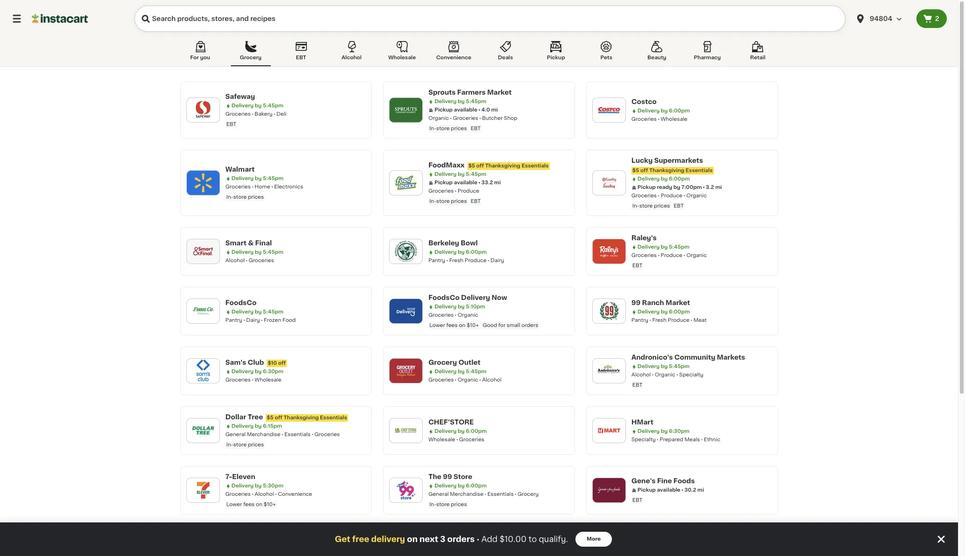 Task type: locate. For each thing, give the bounding box(es) containing it.
delivery down 'safeway'
[[231, 103, 254, 108]]

next
[[419, 536, 438, 544]]

thanksgiving up 33.2 mi
[[485, 163, 520, 169]]

0 horizontal spatial lower
[[226, 503, 242, 508]]

7-
[[225, 474, 232, 481]]

0 horizontal spatial delivery by 6:30pm
[[231, 369, 283, 375]]

$10+ left the 'good'
[[467, 323, 479, 328]]

fresh down berkeley bowl
[[449, 258, 464, 263]]

in-store prices ebt down groceries produce on the top of the page
[[429, 199, 481, 204]]

delivery by 5:45pm for walmart
[[231, 176, 283, 181]]

delivery by 5:45pm
[[435, 99, 486, 104], [231, 103, 283, 108], [435, 172, 486, 177], [231, 176, 283, 181], [638, 245, 690, 250], [231, 250, 283, 255], [231, 310, 283, 315], [638, 364, 690, 369], [435, 369, 486, 375]]

6:30pm for prepared meals
[[669, 429, 690, 434]]

essentials inside foodmaxx $5 off thanksgiving essentials
[[522, 163, 549, 169]]

delivery by 5:45pm down foodmaxx
[[435, 172, 486, 177]]

0 vertical spatial available
[[454, 107, 477, 113]]

raley's
[[631, 235, 657, 242]]

31.4 mi
[[502, 544, 520, 549]]

0 horizontal spatial fees
[[243, 503, 255, 508]]

1 horizontal spatial convenience
[[436, 55, 471, 60]]

general merchandise essentials groceries
[[225, 433, 340, 438]]

store down pickup ready by 7:00pm
[[639, 204, 653, 209]]

fees for lower fees on $10+ good for small orders
[[446, 323, 458, 328]]

0 horizontal spatial thanksgiving
[[284, 416, 319, 421]]

in- down groceries produce on the top of the page
[[429, 199, 436, 204]]

delivery by 6:00pm down store
[[435, 484, 487, 489]]

get
[[335, 536, 350, 544]]

merchandise for 6:15pm
[[247, 433, 280, 438]]

0 vertical spatial general
[[225, 433, 246, 438]]

pharmacy button
[[687, 39, 727, 66]]

delivery by 5:45pm for foodsco
[[231, 310, 283, 315]]

33.2
[[481, 180, 493, 185]]

groceries alcohol convenience
[[225, 492, 312, 497]]

1 horizontal spatial foodsco
[[428, 295, 460, 301]]

1 horizontal spatial 6:15pm
[[478, 544, 498, 549]]

pantry down ranch
[[631, 318, 648, 323]]

hmart logo image
[[597, 419, 621, 443]]

1 vertical spatial groceries wholesale
[[225, 378, 281, 383]]

1 vertical spatial delivery by 6:30pm
[[638, 429, 690, 434]]

by for sprouts farmers market
[[458, 99, 465, 104]]

0 vertical spatial 6:30pm
[[263, 369, 283, 375]]

ellen
[[446, 534, 463, 540]]

delivery down ranch
[[638, 310, 660, 315]]

1 vertical spatial fresh
[[652, 318, 667, 323]]

smart
[[225, 240, 247, 247]]

in-store prices ebt for lucky supermarkets
[[632, 204, 684, 209]]

30.2
[[684, 488, 696, 493]]

groceries organic
[[428, 313, 478, 318]]

2 horizontal spatial thanksgiving
[[649, 168, 684, 173]]

thanksgiving inside dollar tree $5 off thanksgiving essentials
[[284, 416, 319, 421]]

delivery by 6:30pm
[[231, 369, 283, 375], [638, 429, 690, 434]]

on
[[459, 323, 465, 328], [256, 503, 262, 508], [407, 536, 418, 544]]

on down groceries organic
[[459, 323, 465, 328]]

0 horizontal spatial orders
[[447, 536, 475, 544]]

delivery for 7-eleven
[[231, 484, 254, 489]]

alcohol inside alcohol button
[[342, 55, 362, 60]]

available down 'fine'
[[657, 488, 680, 493]]

1 vertical spatial on
[[256, 503, 262, 508]]

fees down delivery by 5:30pm
[[243, 503, 255, 508]]

delivery by 5:45pm up groceries bakery deli
[[231, 103, 283, 108]]

1 horizontal spatial $10+
[[467, 323, 479, 328]]

market up 4.0 mi on the top of page
[[487, 89, 512, 96]]

dollar
[[225, 414, 246, 421]]

pickup available up organic groceries butcher shop
[[435, 107, 477, 113]]

0 horizontal spatial merchandise
[[247, 433, 280, 438]]

lower fees on $10+
[[226, 503, 276, 508]]

available up organic groceries butcher shop
[[454, 107, 477, 113]]

Search field
[[135, 6, 846, 32]]

1 horizontal spatial pantry
[[428, 258, 445, 263]]

groceries down delivery by 5:10pm
[[428, 313, 454, 318]]

thanksgiving down supermarkets
[[649, 168, 684, 173]]

1 vertical spatial convenience
[[278, 492, 312, 497]]

0 vertical spatial convenience
[[436, 55, 471, 60]]

1 horizontal spatial general
[[428, 492, 449, 497]]

0 vertical spatial lower
[[429, 323, 445, 328]]

0 horizontal spatial specialty
[[631, 438, 656, 443]]

off inside dollar tree $5 off thanksgiving essentials
[[275, 416, 282, 421]]

free
[[352, 536, 369, 544]]

1 vertical spatial available
[[454, 180, 477, 185]]

fees for lower fees on $10+
[[243, 503, 255, 508]]

safeway logo image
[[191, 98, 215, 122]]

delivery down grocery outlet
[[435, 369, 457, 375]]

lucky supermarkets $5 off thanksgiving essentials
[[631, 157, 713, 173]]

pickup for 33.2 mi
[[435, 180, 453, 185]]

0 horizontal spatial $5
[[267, 416, 274, 421]]

1 vertical spatial pickup available
[[435, 180, 477, 185]]

electronics
[[274, 185, 303, 190]]

1 horizontal spatial groceries wholesale
[[631, 117, 687, 122]]

merchandise for 6:00pm
[[450, 492, 484, 497]]

1 horizontal spatial fees
[[446, 323, 458, 328]]

0 horizontal spatial fresh
[[449, 258, 464, 263]]

thanksgiving
[[485, 163, 520, 169], [649, 168, 684, 173], [284, 416, 319, 421]]

2 vertical spatial on
[[407, 536, 418, 544]]

1 vertical spatial $10+
[[264, 503, 276, 508]]

delivery by 5:45pm down sprouts farmers market
[[435, 99, 486, 104]]

grocery inside button
[[240, 55, 262, 60]]

2 horizontal spatial $5
[[632, 168, 639, 173]]

0 vertical spatial ready
[[657, 185, 672, 190]]

foodsco for foodsco delivery now
[[428, 295, 460, 301]]

by for the 99 store
[[458, 484, 465, 489]]

3.2 mi
[[706, 185, 722, 190]]

5:45pm for sprouts farmers market
[[466, 99, 486, 104]]

convenience inside convenience button
[[436, 55, 471, 60]]

lower
[[429, 323, 445, 328], [226, 503, 242, 508]]

1 vertical spatial groceries produce organic
[[631, 253, 707, 258]]

in- down the
[[429, 503, 436, 508]]

store down groceries home electronics
[[233, 195, 247, 200]]

99
[[631, 300, 641, 306], [443, 474, 452, 481]]

delivery down the walmart
[[231, 176, 254, 181]]

2 horizontal spatial on
[[459, 323, 465, 328]]

groceries produce organic down pickup ready by 7:00pm
[[631, 193, 707, 199]]

1 horizontal spatial ready
[[657, 185, 672, 190]]

5:45pm
[[466, 99, 486, 104], [263, 103, 283, 108], [466, 172, 486, 177], [263, 176, 283, 181], [669, 245, 690, 250], [263, 250, 283, 255], [263, 310, 283, 315], [669, 364, 690, 369], [466, 369, 486, 375]]

general merchandise essentials grocery
[[428, 492, 539, 497]]

delivery for chef'store
[[435, 429, 457, 434]]

1 vertical spatial merchandise
[[450, 492, 484, 497]]

instacart image
[[32, 13, 88, 24]]

eleven
[[232, 474, 255, 481]]

fees down groceries organic
[[446, 323, 458, 328]]

0 vertical spatial 6:15pm
[[263, 424, 282, 429]]

0 vertical spatial fresh
[[449, 258, 464, 263]]

fresh for ranch
[[652, 318, 667, 323]]

0 vertical spatial grocery
[[240, 55, 262, 60]]

1 vertical spatial fees
[[243, 503, 255, 508]]

on for lower fees on $10+
[[256, 503, 262, 508]]

mi for 30.2 mi
[[697, 488, 704, 493]]

1 vertical spatial grocery
[[428, 360, 457, 366]]

convenience
[[436, 55, 471, 60], [278, 492, 312, 497]]

merchandise down store
[[450, 492, 484, 497]]

delivery by 5:30pm
[[231, 484, 283, 489]]

1 horizontal spatial fresh
[[652, 318, 667, 323]]

1 vertical spatial general
[[428, 492, 449, 497]]

$5 inside foodmaxx $5 off thanksgiving essentials
[[468, 163, 475, 169]]

available up groceries produce on the top of the page
[[454, 180, 477, 185]]

$5 down lucky
[[632, 168, 639, 173]]

delivery by 5:45pm for smart & final
[[231, 250, 283, 255]]

prices down groceries produce on the top of the page
[[451, 199, 467, 204]]

off inside foodmaxx $5 off thanksgiving essentials
[[476, 163, 484, 169]]

by for hmart
[[661, 429, 668, 434]]

0 vertical spatial groceries produce organic
[[631, 193, 707, 199]]

andronico's community markets
[[631, 355, 745, 361]]

tree
[[248, 414, 263, 421]]

mi right 33.2
[[494, 180, 501, 185]]

grocery left outlet in the left bottom of the page
[[428, 360, 457, 366]]

grocery button
[[231, 39, 271, 66]]

delivery by 6:00pm for costco
[[638, 108, 690, 114]]

mi right 31.4
[[514, 544, 520, 549]]

99 left ranch
[[631, 300, 641, 306]]

$5 inside dollar tree $5 off thanksgiving essentials
[[267, 416, 274, 421]]

0 vertical spatial market
[[487, 89, 512, 96]]

1 horizontal spatial grocery
[[428, 360, 457, 366]]

delivery for grocery outlet
[[435, 369, 457, 375]]

2 vertical spatial grocery
[[518, 492, 539, 497]]

essentials inside dollar tree $5 off thanksgiving essentials
[[320, 416, 347, 421]]

convenience up sprouts
[[436, 55, 471, 60]]

sam's
[[225, 360, 246, 366]]

mi for 33.2 mi
[[494, 180, 501, 185]]

wholesale
[[388, 55, 416, 60], [661, 117, 687, 122], [255, 378, 281, 383], [428, 438, 455, 443]]

1 vertical spatial 6:30pm
[[669, 429, 690, 434]]

0 horizontal spatial 6:30pm
[[263, 369, 283, 375]]

0 horizontal spatial 6:15pm
[[263, 424, 282, 429]]

6:00pm for chef'store
[[466, 429, 487, 434]]

delivery down hmart
[[638, 429, 660, 434]]

delivery down the 99 store
[[435, 484, 457, 489]]

delivery down the eleven
[[231, 484, 254, 489]]

6:30pm
[[263, 369, 283, 375], [669, 429, 690, 434]]

0 horizontal spatial $10+
[[264, 503, 276, 508]]

3.2
[[706, 185, 714, 190]]

delivery by 5:45pm up groceries organic alcohol
[[435, 369, 486, 375]]

retail
[[750, 55, 766, 60]]

delivery for sprouts farmers market
[[435, 99, 457, 104]]

mi for 31.4 mi
[[514, 544, 520, 549]]

off up 33.2
[[476, 163, 484, 169]]

6:15pm down •
[[478, 544, 498, 549]]

delivery by 5:45pm down final
[[231, 250, 283, 255]]

on left 'next'
[[407, 536, 418, 544]]

in-store prices ebt down pickup ready by 7:00pm
[[632, 204, 684, 209]]

raley's logo image
[[597, 240, 621, 264]]

delivery by 5:45pm up alcohol organic specialty
[[638, 364, 690, 369]]

delivery by 6:00pm up pantry fresh produce dairy
[[435, 250, 487, 255]]

1 vertical spatial 6:15pm
[[478, 544, 498, 549]]

$10+
[[467, 323, 479, 328], [264, 503, 276, 508]]

pickup ready by 7:00pm
[[638, 185, 702, 190]]

delivery by 6:00pm
[[638, 108, 690, 114], [638, 177, 690, 182], [435, 250, 487, 255], [638, 310, 690, 315], [435, 429, 487, 434], [435, 484, 487, 489]]

groceries down chef'store
[[459, 438, 484, 443]]

shop categories tab list
[[180, 39, 778, 66]]

merchandise
[[247, 433, 280, 438], [450, 492, 484, 497]]

chef'store
[[428, 419, 474, 426]]

by for walmart
[[255, 176, 262, 181]]

0 horizontal spatial grocery
[[240, 55, 262, 60]]

produce
[[458, 189, 479, 194], [661, 193, 682, 199], [661, 253, 682, 258], [465, 258, 487, 263], [668, 318, 690, 323]]

essentials inside the lucky supermarkets $5 off thanksgiving essentials
[[686, 168, 713, 173]]

wholesale button
[[382, 39, 422, 66]]

ebt
[[296, 55, 306, 60], [226, 122, 236, 127], [471, 126, 481, 131], [471, 199, 481, 204], [674, 204, 684, 209], [632, 263, 642, 269], [632, 383, 642, 388], [632, 498, 642, 504]]

in-
[[429, 126, 436, 131], [226, 195, 233, 200], [429, 199, 436, 204], [632, 204, 639, 209], [226, 443, 233, 448], [429, 503, 436, 508]]

delivery for foodsco
[[231, 310, 254, 315]]

6:15pm up general merchandise essentials groceries
[[263, 424, 282, 429]]

grocery outlet logo image
[[394, 359, 418, 384]]

lower down 7-
[[226, 503, 242, 508]]

in-store prices down home at the left top
[[226, 195, 264, 200]]

delivery by 6:30pm for wholesale
[[231, 369, 283, 375]]

delivery by 6:00pm up wholesale groceries
[[435, 429, 487, 434]]

thanksgiving inside the lucky supermarkets $5 off thanksgiving essentials
[[649, 168, 684, 173]]

store down delivery by 6:15pm
[[233, 443, 247, 448]]

pickup available for produce
[[435, 180, 477, 185]]

pickup for 30.2 mi
[[638, 488, 656, 493]]

foodsco logo image
[[191, 299, 215, 324]]

$10+ down groceries alcohol convenience at the left bottom
[[264, 503, 276, 508]]

6:15pm
[[263, 424, 282, 429], [478, 544, 498, 549]]

7-eleven
[[225, 474, 255, 481]]

bakery
[[255, 112, 273, 117]]

0 horizontal spatial groceries wholesale
[[225, 378, 281, 383]]

alcohol organic specialty
[[631, 373, 704, 378]]

1 horizontal spatial thanksgiving
[[485, 163, 520, 169]]

grocery up 'safeway'
[[240, 55, 262, 60]]

6:00pm for berkeley bowl
[[466, 250, 487, 255]]

pickup for 3.2 mi
[[638, 185, 656, 190]]

1 horizontal spatial merchandise
[[450, 492, 484, 497]]

delivery by 5:45pm up home at the left top
[[231, 176, 283, 181]]

off for lucky supermarkets
[[640, 168, 648, 173]]

1 horizontal spatial on
[[407, 536, 418, 544]]

$5 right foodmaxx
[[468, 163, 475, 169]]

0 vertical spatial merchandise
[[247, 433, 280, 438]]

bowl
[[461, 240, 478, 247]]

available for produce
[[454, 180, 477, 185]]

0 vertical spatial dairy
[[490, 258, 504, 263]]

groceries produce organic
[[631, 193, 707, 199], [631, 253, 707, 258]]

0 vertical spatial delivery by 6:30pm
[[231, 369, 283, 375]]

0 vertical spatial specialty
[[679, 373, 704, 378]]

0 vertical spatial 99
[[631, 300, 641, 306]]

thanksgiving up general merchandise essentials groceries
[[284, 416, 319, 421]]

in-store prices down delivery by 6:15pm
[[226, 443, 264, 448]]

grocery for grocery outlet
[[428, 360, 457, 366]]

off inside sam's club $10 off
[[278, 361, 286, 366]]

1 horizontal spatial delivery by 6:30pm
[[638, 429, 690, 434]]

ready down the lucky supermarkets $5 off thanksgiving essentials
[[657, 185, 672, 190]]

delivery for raley's
[[638, 245, 660, 250]]

costco logo image
[[597, 98, 621, 122]]

0 vertical spatial in-store prices
[[226, 195, 264, 200]]

5:45pm for walmart
[[263, 176, 283, 181]]

butcher
[[482, 116, 503, 121]]

deals
[[498, 55, 513, 60]]

delivery by 6:00pm for chef'store
[[435, 429, 487, 434]]

in- up raley's at the right
[[632, 204, 639, 209]]

markets
[[717, 355, 745, 361]]

by for costco
[[661, 108, 668, 114]]

groceries down sprouts farmers market
[[453, 116, 478, 121]]

organic
[[428, 116, 449, 121], [686, 193, 707, 199], [686, 253, 707, 258], [458, 313, 478, 318], [655, 373, 675, 378], [458, 378, 478, 383]]

$5 inside the lucky supermarkets $5 off thanksgiving essentials
[[632, 168, 639, 173]]

prices
[[451, 126, 467, 131], [248, 195, 264, 200], [451, 199, 467, 204], [654, 204, 670, 209], [248, 443, 264, 448], [451, 503, 467, 508]]

dairy
[[490, 258, 504, 263], [246, 318, 260, 323]]

2 horizontal spatial pantry
[[631, 318, 648, 323]]

berkeley bowl logo image
[[394, 240, 418, 264]]

6:30pm down $10
[[263, 369, 283, 375]]

store down groceries produce on the top of the page
[[436, 199, 450, 204]]

0 vertical spatial on
[[459, 323, 465, 328]]

5:45pm for grocery outlet
[[466, 369, 486, 375]]

2 vertical spatial in-store prices
[[429, 503, 467, 508]]

orders inside "get free delivery on next 3 orders • add $10.00 to qualify."
[[447, 536, 475, 544]]

off for sam's club
[[278, 361, 286, 366]]

delivery by 6:30pm down club
[[231, 369, 283, 375]]

foodmaxx $5 off thanksgiving essentials
[[428, 162, 549, 169]]

delivery
[[435, 99, 457, 104], [231, 103, 254, 108], [638, 108, 660, 114], [435, 172, 457, 177], [231, 176, 254, 181], [638, 177, 660, 182], [638, 245, 660, 250], [231, 250, 254, 255], [435, 250, 457, 255], [461, 295, 490, 301], [435, 305, 457, 310], [231, 310, 254, 315], [638, 310, 660, 315], [638, 364, 660, 369], [231, 369, 254, 375], [435, 369, 457, 375], [231, 424, 254, 429], [435, 429, 457, 434], [638, 429, 660, 434], [231, 484, 254, 489], [435, 484, 457, 489]]

0 vertical spatial pickup available
[[435, 107, 477, 113]]

by for grocery outlet
[[458, 369, 465, 375]]

alcohol for alcohol
[[342, 55, 362, 60]]

store down organic groceries butcher shop
[[436, 126, 450, 131]]

1 vertical spatial lower
[[226, 503, 242, 508]]

for you button
[[180, 39, 220, 66]]

delivery down berkeley
[[435, 250, 457, 255]]

0 horizontal spatial pantry
[[225, 318, 242, 323]]

1 horizontal spatial $5
[[468, 163, 475, 169]]

by for andronico's community markets
[[661, 364, 668, 369]]

essentials
[[522, 163, 549, 169], [686, 168, 713, 173], [320, 416, 347, 421], [284, 433, 311, 438], [487, 492, 514, 497]]

1 vertical spatial 99
[[443, 474, 452, 481]]

in-store prices ebt for foodmaxx
[[429, 199, 481, 204]]

1 groceries produce organic from the top
[[631, 193, 707, 199]]

in- down sprouts
[[429, 126, 436, 131]]

0 horizontal spatial on
[[256, 503, 262, 508]]

fresh down 99 ranch market
[[652, 318, 667, 323]]

by for foodsco
[[255, 310, 262, 315]]

1 horizontal spatial 6:30pm
[[669, 429, 690, 434]]

in-store prices down the 99 store
[[429, 503, 467, 508]]

mi up butcher
[[491, 107, 498, 113]]

1 vertical spatial ready
[[454, 544, 469, 549]]

0 vertical spatial $10+
[[467, 323, 479, 328]]

home
[[255, 185, 270, 190]]

off down lucky
[[640, 168, 648, 173]]

by for smart & final
[[255, 250, 262, 255]]

on inside "get free delivery on next 3 orders • add $10.00 to qualify."
[[407, 536, 418, 544]]

foodmaxx logo image
[[394, 171, 418, 195]]

0 vertical spatial groceries wholesale
[[631, 117, 687, 122]]

off for dollar tree
[[275, 416, 282, 421]]

fine
[[657, 478, 672, 485]]

dairy up 'now'
[[490, 258, 504, 263]]

lower for lower fees on $10+
[[226, 503, 242, 508]]

1 vertical spatial market
[[666, 300, 690, 306]]

fresh
[[449, 258, 464, 263], [652, 318, 667, 323]]

1 horizontal spatial orders
[[522, 323, 538, 328]]

0 horizontal spatial ready
[[454, 544, 469, 549]]

market for 99 ranch market
[[666, 300, 690, 306]]

general for delivery by 6:15pm
[[225, 433, 246, 438]]

groceries wholesale down costco
[[631, 117, 687, 122]]

off right $10
[[278, 361, 286, 366]]

groceries wholesale
[[631, 117, 687, 122], [225, 378, 281, 383]]

1 vertical spatial in-store prices
[[226, 443, 264, 448]]

specialty down hmart
[[631, 438, 656, 443]]

grocery for grocery
[[240, 55, 262, 60]]

delivery for the 99 store
[[435, 484, 457, 489]]

berkeley bowl
[[428, 240, 478, 247]]

0 vertical spatial fees
[[446, 323, 458, 328]]

5:45pm for foodsco
[[263, 310, 283, 315]]

alcohol for alcohol groceries
[[225, 258, 245, 263]]

delivery by 5:45pm up pantry dairy frozen food
[[231, 310, 283, 315]]

delivery up groceries organic
[[435, 305, 457, 310]]

supermarkets
[[654, 157, 703, 164]]

mi right 30.2 at the bottom of page
[[697, 488, 704, 493]]

ebt button
[[281, 39, 321, 66]]

1 vertical spatial orders
[[447, 536, 475, 544]]

delivery down sprouts
[[435, 99, 457, 104]]

1 horizontal spatial lower
[[429, 323, 445, 328]]

off inside the lucky supermarkets $5 off thanksgiving essentials
[[640, 168, 648, 173]]

None search field
[[135, 6, 846, 32]]

2 vertical spatial available
[[657, 488, 680, 493]]

on down groceries alcohol convenience at the left bottom
[[256, 503, 262, 508]]

delivery by 5:45pm for raley's
[[638, 245, 690, 250]]

delivery down dollar
[[231, 424, 254, 429]]

0 horizontal spatial foodsco
[[225, 300, 257, 306]]

general down dollar
[[225, 433, 246, 438]]

0 horizontal spatial dairy
[[246, 318, 260, 323]]

delivery up pantry dairy frozen food
[[231, 310, 254, 315]]

ready for 7:00pm
[[657, 185, 672, 190]]

$10.00
[[500, 536, 527, 544]]



Task type: vqa. For each thing, say whether or not it's contained in the screenshot.
'policy'
no



Task type: describe. For each thing, give the bounding box(es) containing it.
groceries down sam's
[[225, 378, 251, 383]]

delivery for smart & final
[[231, 250, 254, 255]]

more
[[587, 537, 601, 542]]

alcohol groceries
[[225, 258, 274, 263]]

prices down pickup ready by 7:00pm
[[654, 204, 670, 209]]

delivery by 6:30pm for prepared meals
[[638, 429, 690, 434]]

groceries down costco
[[631, 117, 657, 122]]

5:30pm
[[263, 484, 283, 489]]

ranch
[[642, 300, 664, 306]]

club
[[248, 360, 264, 366]]

delivery by 6:00pm for berkeley bowl
[[435, 250, 487, 255]]

2 vertical spatial pickup available
[[638, 488, 680, 493]]

prices down organic groceries butcher shop
[[451, 126, 467, 131]]

2 horizontal spatial grocery
[[518, 492, 539, 497]]

community
[[674, 355, 715, 361]]

chef'store logo image
[[394, 419, 418, 443]]

5:45pm for safeway
[[263, 103, 283, 108]]

delivery for costco
[[638, 108, 660, 114]]

meals
[[685, 438, 700, 443]]

dollar tree logo image
[[191, 419, 215, 443]]

specialty prepared meals ethnic
[[631, 438, 720, 443]]

to
[[529, 536, 537, 544]]

costco
[[631, 99, 657, 105]]

ethnic
[[704, 438, 720, 443]]

94804
[[870, 15, 892, 22]]

smart & final
[[225, 240, 272, 247]]

in- down dollar
[[226, 443, 233, 448]]

30.2 mi
[[684, 488, 704, 493]]

you
[[200, 55, 210, 60]]

berkeley
[[428, 240, 459, 247]]

sam's club $10 off
[[225, 360, 286, 366]]

5:45pm for smart & final
[[263, 250, 283, 255]]

delivery
[[371, 536, 405, 544]]

pantry dairy frozen food
[[225, 318, 296, 323]]

more button
[[576, 533, 612, 547]]

good
[[483, 323, 497, 328]]

by for berkeley bowl
[[458, 250, 465, 255]]

prices down delivery by 6:15pm
[[248, 443, 264, 448]]

delivery for safeway
[[231, 103, 254, 108]]

pickup ready by 6:15pm
[[435, 544, 498, 549]]

pantry for foodsco
[[225, 318, 242, 323]]

1 vertical spatial dairy
[[246, 318, 260, 323]]

andronico's
[[631, 355, 673, 361]]

delivery by 6:00pm up pickup ready by 7:00pm
[[638, 177, 690, 182]]

pantry for berkeley bowl
[[428, 258, 445, 263]]

foodsco delivery now logo image
[[394, 299, 418, 324]]

lower for lower fees on $10+ good for small orders
[[429, 323, 445, 328]]

2
[[935, 15, 939, 22]]

the 99 store
[[428, 474, 472, 481]]

groceries wholesale for 6:00pm
[[631, 117, 687, 122]]

5:10pm
[[466, 305, 485, 310]]

the 99 store logo image
[[394, 479, 418, 503]]

smart & final logo image
[[191, 240, 215, 264]]

in-store prices for walmart
[[226, 195, 264, 200]]

gene's fine foods
[[631, 478, 695, 485]]

the
[[428, 474, 441, 481]]

pickup for 31.4 mi
[[435, 544, 453, 549]]

walmart logo image
[[191, 171, 215, 195]]

glen ellen village market
[[428, 534, 514, 540]]

beauty button
[[637, 39, 677, 66]]

by for 7-eleven
[[255, 484, 262, 489]]

99 ranch market logo image
[[597, 299, 621, 324]]

prices down "general merchandise essentials grocery"
[[451, 503, 467, 508]]

grocery outlet
[[428, 360, 480, 366]]

in-store prices ebt down organic groceries butcher shop
[[429, 126, 481, 131]]

treatment tracker modal dialog
[[0, 523, 958, 557]]

6:30pm for wholesale
[[263, 369, 283, 375]]

farmers
[[457, 89, 486, 96]]

mi for 4.0 mi
[[491, 107, 498, 113]]

delivery for foodsco delivery now
[[435, 305, 457, 310]]

0 vertical spatial orders
[[522, 323, 538, 328]]

0 horizontal spatial convenience
[[278, 492, 312, 497]]

pantry for 99 ranch market
[[631, 318, 648, 323]]

general for delivery by 6:00pm
[[428, 492, 449, 497]]

pets
[[600, 55, 612, 60]]

6:00pm for 99 ranch market
[[669, 310, 690, 315]]

by for safeway
[[255, 103, 262, 108]]

in-store prices for the 99 store
[[429, 503, 467, 508]]

alcohol for alcohol organic specialty
[[631, 373, 651, 378]]

delivery down lucky
[[638, 177, 660, 182]]

7-eleven logo image
[[191, 479, 215, 503]]

$10
[[268, 361, 277, 366]]

groceries wholesale for 6:30pm
[[225, 378, 281, 383]]

delivery by 5:10pm
[[435, 305, 485, 310]]

4.0
[[481, 107, 490, 113]]

33.2 mi
[[481, 180, 501, 185]]

delivery for 99 ranch market
[[638, 310, 660, 315]]

pharmacy
[[694, 55, 721, 60]]

add
[[481, 536, 498, 544]]

retail button
[[738, 39, 778, 66]]

delivery for andronico's community markets
[[638, 364, 660, 369]]

qualify.
[[539, 536, 568, 544]]

available for groceries
[[454, 107, 477, 113]]

by for 99 ranch market
[[661, 310, 668, 315]]

market for sprouts farmers market
[[487, 89, 512, 96]]

7:00pm
[[681, 185, 702, 190]]

andronico's community markets logo image
[[597, 359, 621, 384]]

mi for 3.2 mi
[[715, 185, 722, 190]]

convenience button
[[432, 39, 475, 66]]

thanksgiving inside foodmaxx $5 off thanksgiving essentials
[[485, 163, 520, 169]]

sprouts
[[428, 89, 456, 96]]

sprouts farmers market
[[428, 89, 512, 96]]

gene's
[[631, 478, 656, 485]]

groceries down foodmaxx
[[428, 189, 454, 194]]

lower fees on $10+ good for small orders
[[429, 323, 538, 328]]

safeway
[[225, 93, 255, 100]]

dollar tree $5 off thanksgiving essentials
[[225, 414, 347, 421]]

thanksgiving for lucky supermarkets
[[649, 168, 684, 173]]

pantry fresh produce dairy
[[428, 258, 504, 263]]

groceries down raley's at the right
[[631, 253, 657, 258]]

wholesale inside 'button'
[[388, 55, 416, 60]]

0 horizontal spatial 99
[[443, 474, 452, 481]]

final
[[255, 240, 272, 247]]

for
[[498, 323, 505, 328]]

foodsco for foodsco
[[225, 300, 257, 306]]

$10+ for lower fees on $10+ good for small orders
[[467, 323, 479, 328]]

outlet
[[458, 360, 480, 366]]

delivery down sam's
[[231, 369, 254, 375]]

1 horizontal spatial specialty
[[679, 373, 704, 378]]

in- down the walmart
[[226, 195, 233, 200]]

lucky supermarkets logo image
[[597, 171, 621, 195]]

$5 for dollar tree
[[267, 416, 274, 421]]

beauty
[[647, 55, 666, 60]]

delivery by 5:45pm for grocery outlet
[[435, 369, 486, 375]]

gene's fine foods logo image
[[597, 479, 621, 503]]

groceries down 'safeway'
[[225, 112, 251, 117]]

foods
[[674, 478, 695, 485]]

groceries down pickup ready by 7:00pm
[[631, 193, 657, 199]]

frozen
[[264, 318, 281, 323]]

ebt inside button
[[296, 55, 306, 60]]

store down the 99 store
[[436, 503, 450, 508]]

pickup available for groceries
[[435, 107, 477, 113]]

now
[[492, 295, 507, 301]]

2 vertical spatial market
[[490, 534, 514, 540]]

by for chef'store
[[458, 429, 465, 434]]

food
[[283, 318, 296, 323]]

1 horizontal spatial 99
[[631, 300, 641, 306]]

delivery for hmart
[[638, 429, 660, 434]]

6:00pm for costco
[[669, 108, 690, 114]]

delivery for berkeley bowl
[[435, 250, 457, 255]]

$5 for lucky supermarkets
[[632, 168, 639, 173]]

groceries up lower fees on $10+
[[225, 492, 251, 497]]

3
[[440, 536, 445, 544]]

village
[[465, 534, 488, 540]]

deals button
[[485, 39, 526, 66]]

ready for 6:15pm
[[454, 544, 469, 549]]

groceries down grocery outlet
[[428, 378, 454, 383]]

pets button
[[586, 39, 627, 66]]

2 groceries produce organic from the top
[[631, 253, 707, 258]]

on for lower fees on $10+ good for small orders
[[459, 323, 465, 328]]

$10+ for lower fees on $10+
[[264, 503, 276, 508]]

31.4
[[502, 544, 512, 549]]

99 ranch market
[[631, 300, 690, 306]]

1 vertical spatial specialty
[[631, 438, 656, 443]]

groceries down dollar tree $5 off thanksgiving essentials
[[315, 433, 340, 438]]

shop
[[504, 116, 517, 121]]

by for raley's
[[661, 245, 668, 250]]

for you
[[190, 55, 210, 60]]

delivery up 5:10pm
[[461, 295, 490, 301]]

groceries down final
[[249, 258, 274, 263]]

get free delivery on next 3 orders • add $10.00 to qualify.
[[335, 536, 568, 544]]

deli
[[276, 112, 287, 117]]

groceries down the walmart
[[225, 185, 251, 190]]

pickup for 4.0 mi
[[435, 107, 453, 113]]

wholesale groceries
[[428, 438, 484, 443]]

store
[[454, 474, 472, 481]]

thanksgiving for dollar tree
[[284, 416, 319, 421]]

94804 button
[[855, 6, 911, 32]]

delivery down foodmaxx
[[435, 172, 457, 177]]

6:00pm for the 99 store
[[466, 484, 487, 489]]

delivery by 5:45pm for sprouts farmers market
[[435, 99, 486, 104]]

5:45pm for andronico's community markets
[[669, 364, 690, 369]]

delivery by 6:00pm for 99 ranch market
[[638, 310, 690, 315]]

delivery by 6:00pm for the 99 store
[[435, 484, 487, 489]]

for
[[190, 55, 199, 60]]

sprouts farmers market logo image
[[394, 98, 418, 122]]

5:45pm for raley's
[[669, 245, 690, 250]]

sam's club logo image
[[191, 359, 215, 384]]

pickup inside button
[[547, 55, 565, 60]]

1 horizontal spatial dairy
[[490, 258, 504, 263]]

groceries home electronics
[[225, 185, 303, 190]]

prices down home at the left top
[[248, 195, 264, 200]]

delivery by 5:45pm for safeway
[[231, 103, 283, 108]]

delivery by 6:15pm
[[231, 424, 282, 429]]

fresh for bowl
[[449, 258, 464, 263]]

pantry fresh produce meat
[[631, 318, 707, 323]]

lucky
[[631, 157, 653, 164]]



